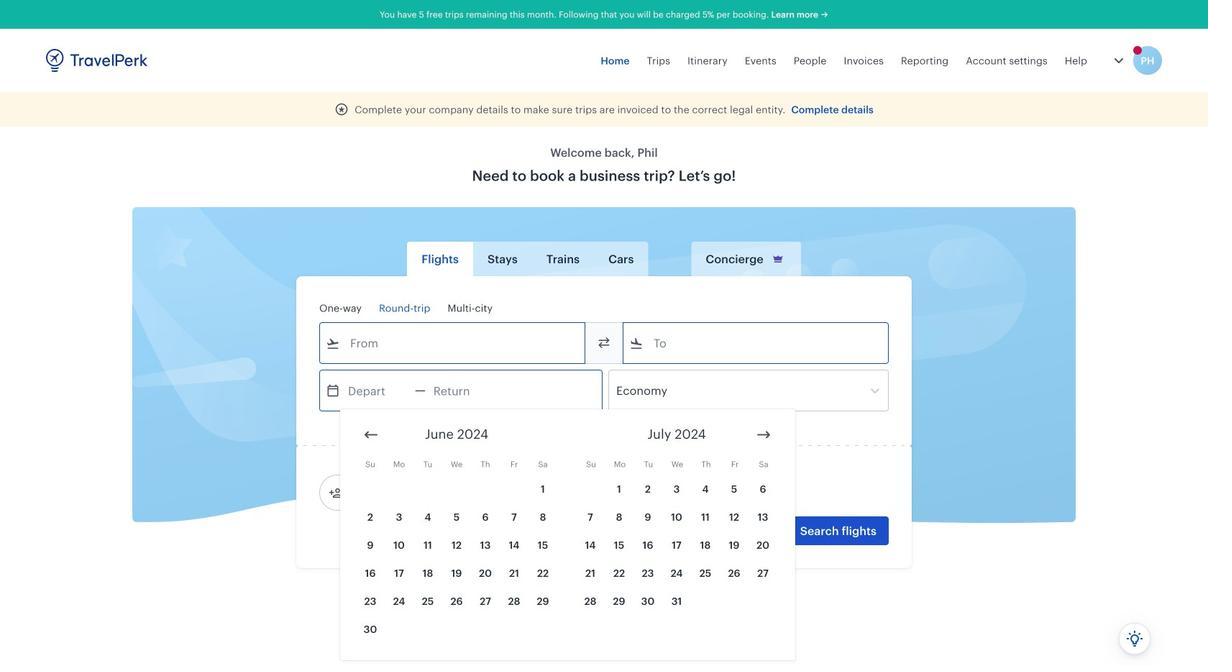 Task type: locate. For each thing, give the bounding box(es) containing it.
Add first traveler search field
[[343, 481, 493, 504]]

choose saturday, july 6, 2024 as your check-in date. it's available. image
[[749, 475, 777, 502]]

choose friday, july 12, 2024 as your check-in date. it's available. image
[[721, 503, 748, 530]]

move backward to switch to the previous month. image
[[362, 426, 380, 443]]

Return text field
[[426, 370, 500, 411]]

Depart text field
[[340, 370, 415, 411]]

choose friday, july 5, 2024 as your check-in date. it's available. image
[[721, 475, 748, 502]]

To search field
[[644, 332, 870, 355]]



Task type: describe. For each thing, give the bounding box(es) containing it.
move forward to switch to the next month. image
[[755, 426, 772, 443]]

From search field
[[340, 332, 566, 355]]

calendar application
[[340, 409, 1208, 660]]

choose saturday, july 13, 2024 as your check-in date. it's available. image
[[749, 503, 777, 530]]



